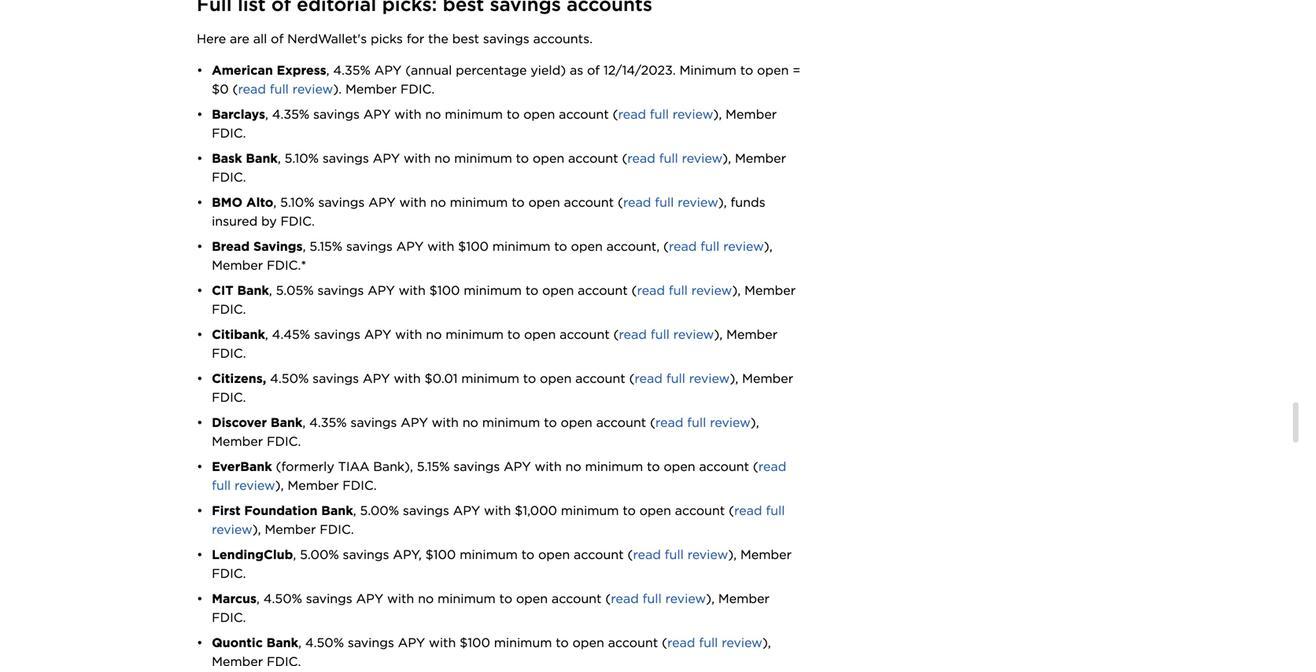 Task type: vqa. For each thing, say whether or not it's contained in the screenshot.
'or' in the can be used for working capital, debt refinancing, business acquisitions and purchases of equipment, real estate or inventory. These loans have interest rates that range from
no



Task type: locate. For each thing, give the bounding box(es) containing it.
read full review ). member fdic.
[[238, 82, 435, 97]]

read full review link for 4.50% savings apy with $0.01 minimum to open account ( read full review
[[635, 371, 730, 387]]

$100 for 4.50%
[[460, 636, 490, 651]]

bank for 4.50%
[[267, 636, 298, 651]]

cit bank , 5.05% savings apy with $100 minimum to open account ( read full review
[[212, 283, 732, 299]]

member for discover bank , 4.35% savings apy with no minimum to open account ( read full review
[[212, 434, 263, 450]]

member
[[346, 82, 397, 97], [726, 107, 777, 122], [735, 151, 786, 166], [212, 258, 263, 273], [745, 283, 796, 299], [727, 327, 778, 343], [742, 371, 794, 387], [212, 434, 263, 450], [288, 478, 339, 494], [265, 523, 316, 538], [741, 548, 792, 563], [719, 592, 770, 607], [212, 655, 263, 667]]

first
[[212, 504, 241, 519]]

), inside ), member fdic.*
[[764, 239, 773, 254]]

5.00%
[[360, 504, 399, 519], [300, 548, 339, 563]]

read full review for no
[[212, 460, 790, 494]]

no
[[425, 107, 441, 122], [435, 151, 451, 166], [430, 195, 446, 210], [426, 327, 442, 343], [463, 415, 479, 431], [566, 460, 582, 475], [418, 592, 434, 607]]

1 vertical spatial 4.35%
[[272, 107, 310, 122]]

$100
[[458, 239, 489, 254], [430, 283, 460, 299], [426, 548, 456, 563], [460, 636, 490, 651]]

marcus , 4.50% savings apy with no minimum to open account ( read full review
[[212, 592, 706, 607]]

), member fdic. up discover bank , 4.35% savings apy with no minimum to open account ( read full review
[[212, 371, 797, 406]]

), member fdic. down marcus , 4.50% savings apy with no minimum to open account ( read full review
[[212, 636, 775, 667]]

1 vertical spatial 5.10%
[[280, 195, 315, 210]]

0 horizontal spatial of
[[271, 31, 284, 47]]

).
[[333, 82, 342, 97]]

4.35% up (formerly
[[309, 415, 347, 431]]

), member fdic. up ), funds insured by fdic.
[[212, 151, 790, 185]]

(annual
[[406, 63, 452, 78]]

0 vertical spatial 5.15%
[[310, 239, 343, 254]]

$100 up citibank , 4.45% savings apy with no minimum to open account ( read full review
[[430, 283, 460, 299]]

read full review up lendingclub , 5.00% savings apy, $100 minimum to open account ( read full review
[[212, 504, 789, 538]]

to
[[741, 63, 754, 78], [507, 107, 520, 122], [516, 151, 529, 166], [512, 195, 525, 210], [554, 239, 567, 254], [526, 283, 539, 299], [508, 327, 521, 343], [523, 371, 536, 387], [544, 415, 557, 431], [647, 460, 660, 475], [623, 504, 636, 519], [522, 548, 535, 563], [500, 592, 513, 607], [556, 636, 569, 651]]

fdic. for cit
[[212, 302, 246, 317]]

, down lendingclub
[[257, 592, 260, 607]]

bank right quontic
[[267, 636, 298, 651]]

read
[[238, 82, 266, 97], [618, 107, 646, 122], [628, 151, 656, 166], [623, 195, 651, 210], [669, 239, 697, 254], [637, 283, 665, 299], [619, 327, 647, 343], [635, 371, 663, 387], [656, 415, 684, 431], [759, 460, 787, 475], [735, 504, 762, 519], [633, 548, 661, 563], [611, 592, 639, 607], [668, 636, 696, 651]]

.
[[673, 63, 676, 78]]

, right quontic
[[298, 636, 302, 651]]

), member fdic. down foundation
[[253, 523, 354, 538]]

0 horizontal spatial 5.00%
[[300, 548, 339, 563]]

1 vertical spatial read full review
[[212, 504, 789, 538]]

with down bmo alto , 5.10% savings apy with no minimum to open account ( read full review
[[428, 239, 455, 254]]

bank),
[[373, 460, 413, 475]]

review
[[293, 82, 333, 97], [673, 107, 714, 122], [682, 151, 723, 166], [678, 195, 719, 210], [724, 239, 764, 254], [692, 283, 732, 299], [674, 327, 714, 343], [689, 371, 730, 387], [710, 415, 751, 431], [235, 478, 275, 494], [212, 523, 253, 538], [688, 548, 728, 563], [666, 592, 706, 607], [722, 636, 763, 651]]

), member fdic. up 4.50% savings apy with $0.01 minimum to open account ( read full review
[[212, 327, 782, 362]]

fdic. for lendingclub
[[212, 567, 246, 582]]

, left 4.45% at the left of the page
[[265, 327, 268, 343]]

yield)
[[531, 63, 566, 78]]

foundation
[[244, 504, 318, 519]]

cit
[[212, 283, 234, 299]]

), member fdic. up marcus , 4.50% savings apy with no minimum to open account ( read full review
[[212, 548, 796, 582]]

read full review link for bmo alto , 5.10% savings apy with no minimum to open account ( read full review
[[623, 195, 719, 210]]

), for bmo alto , 5.10% savings apy with no minimum to open account ( read full review
[[719, 195, 727, 210]]

barclays
[[212, 107, 265, 122]]

of right as
[[587, 63, 600, 78]]

4.35%
[[333, 63, 371, 78], [272, 107, 310, 122], [309, 415, 347, 431]]

lendingclub , 5.00% savings apy, $100 minimum to open account ( read full review
[[212, 548, 728, 563]]

4.50% savings apy with $0.01 minimum to open account ( read full review
[[270, 371, 730, 387]]

read full review link for barclays , 4.35% savings apy with no minimum to open account ( read full review
[[618, 107, 714, 122]]

$100 right apy,
[[426, 548, 456, 563]]

read full review link for bask bank , 5.10% savings apy with no minimum to open account ( read full review
[[628, 151, 723, 166]]

), member fdic. for citizens,
[[212, 371, 797, 406]]

bank
[[246, 151, 278, 166], [237, 283, 269, 299], [271, 415, 303, 431], [321, 504, 353, 519], [267, 636, 298, 651]]

member for 4.50% savings apy with $0.01 minimum to open account ( read full review
[[742, 371, 794, 387]]

(
[[233, 82, 238, 97], [613, 107, 618, 122], [622, 151, 628, 166], [618, 195, 623, 210], [664, 239, 669, 254], [632, 283, 637, 299], [614, 327, 619, 343], [629, 371, 635, 387], [650, 415, 656, 431], [753, 460, 759, 475], [729, 504, 735, 519], [628, 548, 633, 563], [606, 592, 611, 607], [662, 636, 668, 651]]

1 vertical spatial 5.15%
[[417, 460, 450, 475]]

5.05%
[[276, 283, 314, 299]]

, down american
[[265, 107, 268, 122]]

4.35% down express
[[272, 107, 310, 122]]

read full review link for bread savings , 5.15% savings apy with $100 minimum to open account, ( read full review
[[669, 239, 764, 254]]

bank right cit
[[237, 283, 269, 299]]

fdic. for barclays
[[212, 126, 246, 141]]

), member fdic.
[[212, 107, 781, 141], [212, 151, 790, 185], [212, 283, 800, 317], [212, 327, 782, 362], [212, 371, 797, 406], [212, 415, 763, 450], [275, 478, 377, 494], [253, 523, 354, 538], [212, 548, 796, 582], [212, 592, 774, 626], [212, 636, 775, 667]]

fdic. for discover
[[267, 434, 301, 450]]

), member fdic. for first foundation bank
[[253, 523, 354, 538]]

read full review link
[[238, 82, 333, 97], [618, 107, 714, 122], [628, 151, 723, 166], [623, 195, 719, 210], [669, 239, 764, 254], [637, 283, 732, 299], [619, 327, 714, 343], [635, 371, 730, 387], [656, 415, 751, 431], [212, 460, 790, 494], [212, 504, 789, 538], [633, 548, 728, 563], [611, 592, 706, 607], [668, 636, 763, 651]]

,
[[326, 63, 330, 78], [265, 107, 268, 122], [278, 151, 281, 166], [274, 195, 277, 210], [303, 239, 306, 254], [269, 283, 272, 299], [265, 327, 268, 343], [303, 415, 306, 431], [353, 504, 356, 519], [293, 548, 296, 563], [257, 592, 260, 607], [298, 636, 302, 651]]

1 vertical spatial 5.00%
[[300, 548, 339, 563]]

bank right discover
[[271, 415, 303, 431]]

1 horizontal spatial 5.00%
[[360, 504, 399, 519]]

), member fdic. up quontic bank , 4.50% savings apy with $100 minimum to open account ( read full review
[[212, 592, 774, 626]]

5.10% for bank
[[285, 151, 319, 166]]

4.35% up ).
[[333, 63, 371, 78]]

of
[[271, 31, 284, 47], [587, 63, 600, 78]]

discover
[[212, 415, 267, 431]]

member inside ), member fdic.*
[[212, 258, 263, 273]]

to inside the . minimum to open = $0 (
[[741, 63, 754, 78]]

read full review up first foundation bank , 5.00% savings apy with $1,000 minimum to open account (
[[212, 460, 790, 494]]

), member fdic. up bask bank , 5.10% savings apy with no minimum to open account ( read full review
[[212, 107, 781, 141]]

(formerly
[[276, 460, 334, 475]]

5.15%
[[310, 239, 343, 254], [417, 460, 450, 475]]

full
[[270, 82, 289, 97], [650, 107, 669, 122], [659, 151, 678, 166], [655, 195, 674, 210], [701, 239, 720, 254], [669, 283, 688, 299], [651, 327, 670, 343], [667, 371, 686, 387], [687, 415, 706, 431], [212, 478, 231, 494], [766, 504, 785, 519], [665, 548, 684, 563], [643, 592, 662, 607], [699, 636, 718, 651]]

$1,000
[[515, 504, 557, 519]]

5.10%
[[285, 151, 319, 166], [280, 195, 315, 210]]

), inside ), funds insured by fdic.
[[719, 195, 727, 210]]

fdic. for marcus
[[212, 611, 246, 626]]

1 horizontal spatial 5.15%
[[417, 460, 450, 475]]

percentage
[[456, 63, 527, 78]]

1 vertical spatial of
[[587, 63, 600, 78]]

with left $1,000 on the left bottom of the page
[[484, 504, 511, 519]]

minimum
[[680, 63, 737, 78]]

savings
[[483, 31, 530, 47], [313, 107, 360, 122], [323, 151, 369, 166], [318, 195, 365, 210], [346, 239, 393, 254], [318, 283, 364, 299], [314, 327, 361, 343], [313, 371, 359, 387], [351, 415, 397, 431], [454, 460, 500, 475], [403, 504, 449, 519], [343, 548, 389, 563], [306, 592, 352, 607], [348, 636, 394, 651]]

member for bask bank , 5.10% savings apy with no minimum to open account ( read full review
[[735, 151, 786, 166]]

minimum
[[445, 107, 503, 122], [454, 151, 512, 166], [450, 195, 508, 210], [493, 239, 551, 254], [464, 283, 522, 299], [446, 327, 504, 343], [462, 371, 520, 387], [482, 415, 540, 431], [585, 460, 643, 475], [561, 504, 619, 519], [460, 548, 518, 563], [438, 592, 496, 607], [494, 636, 552, 651]]

bmo
[[212, 195, 243, 210]]

5.15% right bank),
[[417, 460, 450, 475]]

$100 down marcus , 4.50% savings apy with no minimum to open account ( read full review
[[460, 636, 490, 651]]

with up citibank , 4.45% savings apy with no minimum to open account ( read full review
[[399, 283, 426, 299]]

), for lendingclub , 5.00% savings apy, $100 minimum to open account ( read full review
[[728, 548, 737, 563]]

. minimum to open = $0 (
[[212, 63, 805, 97]]

lendingclub
[[212, 548, 293, 563]]

member for everbank (formerly tiaa bank), 5.15% savings apy with no minimum to open account (
[[288, 478, 339, 494]]

), for marcus , 4.50% savings apy with no minimum to open account ( read full review
[[706, 592, 715, 607]]

bread savings , 5.15% savings apy with $100 minimum to open account, ( read full review
[[212, 239, 764, 254]]

insured
[[212, 214, 258, 229]]

0 vertical spatial 4.35%
[[333, 63, 371, 78]]

5.10% for alto
[[280, 195, 315, 210]]

1 read full review from the top
[[212, 460, 790, 494]]

read full review
[[212, 460, 790, 494], [212, 504, 789, 538]]

quontic bank , 4.50% savings apy with $100 minimum to open account ( read full review
[[212, 636, 763, 651]]

5.15% right savings
[[310, 239, 343, 254]]

american
[[212, 63, 273, 78]]

, up by
[[274, 195, 277, 210]]

apy
[[374, 63, 402, 78], [364, 107, 391, 122], [373, 151, 400, 166], [369, 195, 396, 210], [397, 239, 424, 254], [368, 283, 395, 299], [364, 327, 392, 343], [363, 371, 390, 387], [401, 415, 428, 431], [504, 460, 531, 475], [453, 504, 480, 519], [356, 592, 384, 607], [398, 636, 425, 651]]

$100 down ), funds insured by fdic.
[[458, 239, 489, 254]]

), member fdic. down (formerly
[[275, 478, 377, 494]]

0 vertical spatial 5.10%
[[285, 151, 319, 166]]

first foundation bank , 5.00% savings apy with $1,000 minimum to open account (
[[212, 504, 735, 519]]

), member fdic. up everbank (formerly tiaa bank), 5.15% savings apy with no minimum to open account (
[[212, 415, 763, 450]]

0 vertical spatial of
[[271, 31, 284, 47]]

account
[[559, 107, 609, 122], [568, 151, 618, 166], [564, 195, 614, 210], [578, 283, 628, 299], [560, 327, 610, 343], [576, 371, 626, 387], [596, 415, 646, 431], [699, 460, 749, 475], [675, 504, 725, 519], [574, 548, 624, 563], [552, 592, 602, 607], [608, 636, 658, 651]]

bank for 5.05%
[[237, 283, 269, 299]]

2 vertical spatial 4.35%
[[309, 415, 347, 431]]

bread
[[212, 239, 250, 254]]

picks
[[371, 31, 403, 47]]

for
[[407, 31, 425, 47]]

), for citibank , 4.45% savings apy with no minimum to open account ( read full review
[[714, 327, 723, 343]]

read full review link for first foundation bank , 5.00% savings apy with $1,000 minimum to open account (
[[212, 504, 789, 538]]

with down $0.01
[[432, 415, 459, 431]]

), for discover bank , 4.35% savings apy with no minimum to open account ( read full review
[[751, 415, 759, 431]]

5.10% right bask
[[285, 151, 319, 166]]

5.10% right "alto" at the left of page
[[280, 195, 315, 210]]

4.50%
[[270, 371, 309, 387], [264, 592, 302, 607], [305, 636, 344, 651]]

here
[[197, 31, 226, 47]]

member for marcus , 4.50% savings apy with no minimum to open account ( read full review
[[719, 592, 770, 607]]

1 horizontal spatial of
[[587, 63, 600, 78]]

), member fdic. for everbank
[[275, 478, 377, 494]]

2 read full review from the top
[[212, 504, 789, 538]]

5.00% down foundation
[[300, 548, 339, 563]]

with down bask bank , 5.10% savings apy with no minimum to open account ( read full review
[[400, 195, 427, 210]]

),
[[714, 107, 722, 122], [723, 151, 731, 166], [719, 195, 727, 210], [764, 239, 773, 254], [732, 283, 741, 299], [714, 327, 723, 343], [730, 371, 739, 387], [751, 415, 759, 431], [275, 478, 284, 494], [253, 523, 261, 538], [728, 548, 737, 563], [706, 592, 715, 607], [763, 636, 771, 651]]

, left "5.05%" at left top
[[269, 283, 272, 299]]

bank right bask
[[246, 151, 278, 166]]

5.00% down bank),
[[360, 504, 399, 519]]

member for citibank , 4.45% savings apy with no minimum to open account ( read full review
[[727, 327, 778, 343]]

fdic.
[[401, 82, 435, 97], [212, 126, 246, 141], [212, 170, 246, 185], [281, 214, 315, 229], [212, 302, 246, 317], [212, 346, 246, 362], [212, 390, 246, 406], [267, 434, 301, 450], [343, 478, 377, 494], [320, 523, 354, 538], [212, 567, 246, 582], [212, 611, 246, 626], [267, 655, 301, 667]]

, up read full review ). member fdic.
[[326, 63, 330, 78]]

0 vertical spatial read full review
[[212, 460, 790, 494]]

), member fdic. down ), member fdic.*
[[212, 283, 800, 317]]

of right all
[[271, 31, 284, 47]]

nerdwallet's
[[287, 31, 367, 47]]

with
[[395, 107, 422, 122], [404, 151, 431, 166], [400, 195, 427, 210], [428, 239, 455, 254], [399, 283, 426, 299], [395, 327, 422, 343], [394, 371, 421, 387], [432, 415, 459, 431], [535, 460, 562, 475], [484, 504, 511, 519], [387, 592, 414, 607], [429, 636, 456, 651]]

with down marcus , 4.50% savings apy with no minimum to open account ( read full review
[[429, 636, 456, 651]]

open
[[757, 63, 789, 78], [524, 107, 555, 122], [533, 151, 565, 166], [529, 195, 560, 210], [571, 239, 603, 254], [542, 283, 574, 299], [524, 327, 556, 343], [540, 371, 572, 387], [561, 415, 593, 431], [664, 460, 696, 475], [640, 504, 671, 519], [538, 548, 570, 563], [516, 592, 548, 607], [573, 636, 604, 651]]



Task type: describe. For each thing, give the bounding box(es) containing it.
tiaa
[[338, 460, 370, 475]]

fdic. for quontic
[[267, 655, 301, 667]]

4.45%
[[272, 327, 310, 343]]

), member fdic. for cit bank
[[212, 283, 800, 317]]

quontic
[[212, 636, 263, 651]]

), member fdic. for barclays
[[212, 107, 781, 141]]

with down barclays , 4.35% savings apy with no minimum to open account ( read full review on the top of the page
[[404, 151, 431, 166]]

read full review link for lendingclub , 5.00% savings apy, $100 minimum to open account ( read full review
[[633, 548, 728, 563]]

read full review link for marcus , 4.50% savings apy with no minimum to open account ( read full review
[[611, 592, 706, 607]]

barclays , 4.35% savings apy with no minimum to open account ( read full review
[[212, 107, 714, 122]]

), funds insured by fdic.
[[212, 195, 769, 229]]

member for barclays , 4.35% savings apy with no minimum to open account ( read full review
[[726, 107, 777, 122]]

read full review link for american express , 4.35% apy (annual percentage yield) as of 12/14/2023
[[238, 82, 333, 97]]

bask bank , 5.10% savings apy with no minimum to open account ( read full review
[[212, 151, 723, 166]]

member for bread savings , 5.15% savings apy with $100 minimum to open account, ( read full review
[[212, 258, 263, 273]]

), for quontic bank , 4.50% savings apy with $100 minimum to open account ( read full review
[[763, 636, 771, 651]]

, up fdic.*
[[303, 239, 306, 254]]

fdic. for bask
[[212, 170, 246, 185]]

bank for 5.10%
[[246, 151, 278, 166]]

member for lendingclub , 5.00% savings apy, $100 minimum to open account ( read full review
[[741, 548, 792, 563]]

), member fdic. for citibank
[[212, 327, 782, 362]]

4.35% for 4.35% apy (annual percentage yield) as of 12/14/2023
[[333, 63, 371, 78]]

with down cit bank , 5.05% savings apy with $100 minimum to open account ( read full review
[[395, 327, 422, 343]]

read full review link for everbank (formerly tiaa bank), 5.15% savings apy with no minimum to open account (
[[212, 460, 790, 494]]

), member fdic. for discover bank
[[212, 415, 763, 450]]

0 horizontal spatial 5.15%
[[310, 239, 343, 254]]

best
[[452, 31, 479, 47]]

, right bask
[[278, 151, 281, 166]]

fdic. for everbank
[[343, 478, 377, 494]]

4.35% for 4.35%
[[309, 415, 347, 431]]

with down the (annual
[[395, 107, 422, 122]]

with down apy,
[[387, 592, 414, 607]]

all
[[253, 31, 267, 47]]

bank for 4.35%
[[271, 415, 303, 431]]

fdic. inside ), funds insured by fdic.
[[281, 214, 315, 229]]

), for first foundation bank , 5.00% savings apy with $1,000 minimum to open account (
[[253, 523, 261, 538]]

are
[[230, 31, 249, 47]]

1 vertical spatial 4.50%
[[264, 592, 302, 607]]

), member fdic. for quontic bank
[[212, 636, 775, 667]]

, up (formerly
[[303, 415, 306, 431]]

member for first foundation bank , 5.00% savings apy with $1,000 minimum to open account (
[[265, 523, 316, 538]]

, down foundation
[[293, 548, 296, 563]]

), for bread savings , 5.15% savings apy with $100 minimum to open account, ( read full review
[[764, 239, 773, 254]]

read full review link for citibank , 4.45% savings apy with no minimum to open account ( read full review
[[619, 327, 714, 343]]

as
[[570, 63, 584, 78]]

discover bank , 4.35% savings apy with no minimum to open account ( read full review
[[212, 415, 751, 431]]

read full review link for cit bank , 5.05% savings apy with $100 minimum to open account ( read full review
[[637, 283, 732, 299]]

$100 for 5.05%
[[430, 283, 460, 299]]

), member fdic. for bask bank
[[212, 151, 790, 185]]

member for cit bank , 5.05% savings apy with $100 minimum to open account ( read full review
[[745, 283, 796, 299]]

savings
[[253, 239, 303, 254]]

), member fdic. for lendingclub
[[212, 548, 796, 582]]

by
[[261, 214, 277, 229]]

everbank (formerly tiaa bank), 5.15% savings apy with no minimum to open account (
[[212, 460, 759, 475]]

2 vertical spatial 4.50%
[[305, 636, 344, 651]]

), for 4.50% savings apy with $0.01 minimum to open account ( read full review
[[730, 371, 739, 387]]

with up $1,000 on the left bottom of the page
[[535, 460, 562, 475]]

0 vertical spatial 5.00%
[[360, 504, 399, 519]]

citibank
[[212, 327, 265, 343]]

funds
[[731, 195, 766, 210]]

fdic.*
[[267, 258, 306, 273]]

citizens,
[[212, 371, 266, 387]]

the
[[428, 31, 449, 47]]

$100 for 5.15%
[[458, 239, 489, 254]]

read full review link for discover bank , 4.35% savings apy with no minimum to open account ( read full review
[[656, 415, 751, 431]]

apy,
[[393, 548, 422, 563]]

fdic. for 4.50%
[[212, 390, 246, 406]]

bask
[[212, 151, 242, 166]]

accounts.
[[533, 31, 593, 47]]

$0
[[212, 82, 229, 97]]

member for quontic bank , 4.50% savings apy with $100 minimum to open account ( read full review
[[212, 655, 263, 667]]

0 vertical spatial 4.50%
[[270, 371, 309, 387]]

read full review for $1,000
[[212, 504, 789, 538]]

, down tiaa
[[353, 504, 356, 519]]

citibank , 4.45% savings apy with no minimum to open account ( read full review
[[212, 327, 714, 343]]

$0.01
[[425, 371, 458, 387]]

), for everbank (formerly tiaa bank), 5.15% savings apy with no minimum to open account (
[[275, 478, 284, 494]]

account,
[[607, 239, 660, 254]]

marcus
[[212, 592, 257, 607]]

express
[[277, 63, 326, 78]]

12/14/2023
[[604, 63, 673, 78]]

bmo alto , 5.10% savings apy with no minimum to open account ( read full review
[[212, 195, 719, 210]]

), for cit bank , 5.05% savings apy with $100 minimum to open account ( read full review
[[732, 283, 741, 299]]

), member fdic. for marcus
[[212, 592, 774, 626]]

), member fdic.*
[[212, 239, 777, 273]]

fdic. for first
[[320, 523, 354, 538]]

open inside the . minimum to open = $0 (
[[757, 63, 789, 78]]

with left $0.01
[[394, 371, 421, 387]]

everbank
[[212, 460, 272, 475]]

alto
[[246, 195, 274, 210]]

( inside the . minimum to open = $0 (
[[233, 82, 238, 97]]

read full review link for quontic bank , 4.50% savings apy with $100 minimum to open account ( read full review
[[668, 636, 763, 651]]

), for barclays , 4.35% savings apy with no minimum to open account ( read full review
[[714, 107, 722, 122]]

=
[[793, 63, 801, 78]]

bank down tiaa
[[321, 504, 353, 519]]

american express , 4.35% apy (annual percentage yield) as of 12/14/2023
[[212, 63, 673, 78]]

here are all of nerdwallet's picks for the best savings accounts.
[[197, 31, 593, 47]]

fdic. for citibank
[[212, 346, 246, 362]]

), for bask bank , 5.10% savings apy with no minimum to open account ( read full review
[[723, 151, 731, 166]]



